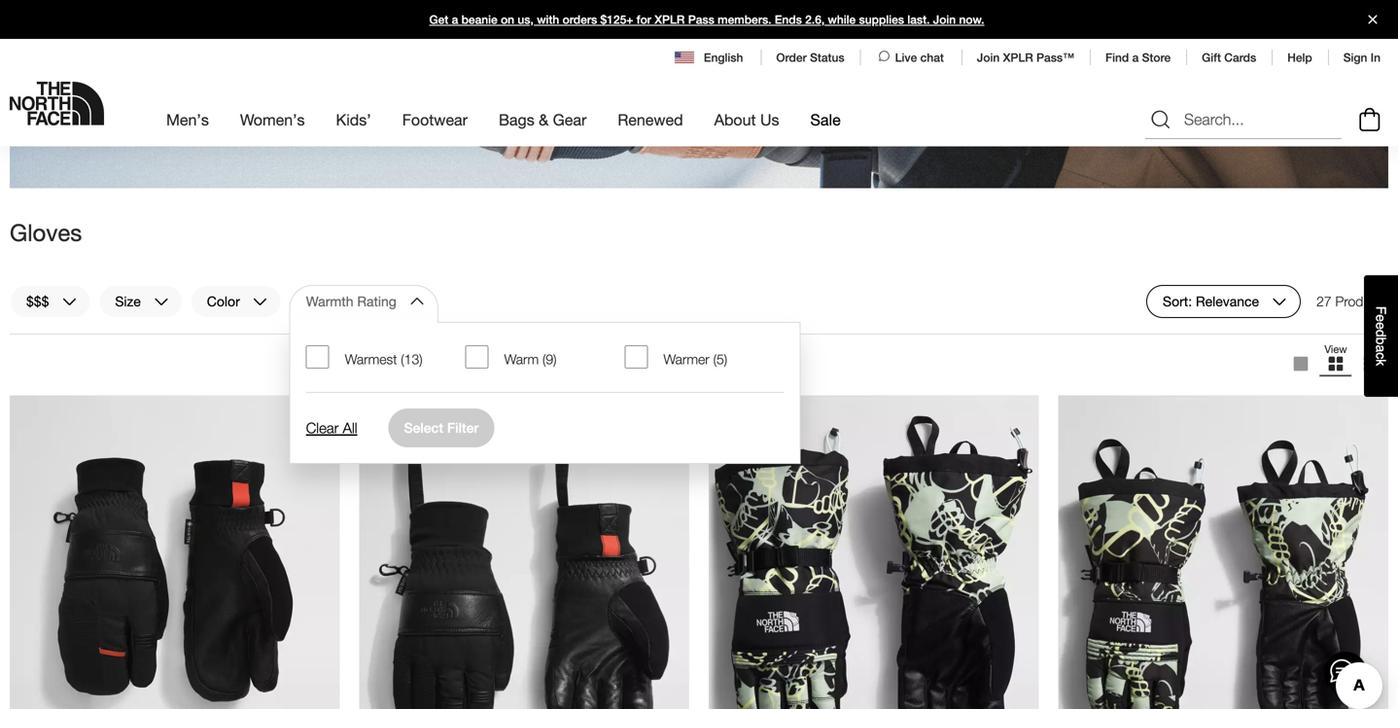 Task type: vqa. For each thing, say whether or not it's contained in the screenshot.
topmost Returns
no



Task type: locate. For each thing, give the bounding box(es) containing it.
f e e d b a c k
[[1374, 306, 1389, 366]]

all
[[343, 419, 358, 436]]

2 horizontal spatial a
[[1374, 345, 1389, 352]]

women's
[[240, 110, 305, 129]]

bags
[[499, 110, 535, 129]]

1 vertical spatial xplr
[[1003, 51, 1034, 64]]

(9)
[[543, 351, 557, 367]]

search all image
[[1150, 108, 1173, 131]]

warmer (5) element
[[664, 351, 728, 368]]

c
[[1374, 352, 1389, 359]]

warmth rating
[[306, 293, 397, 309]]

0 horizontal spatial join
[[934, 13, 956, 26]]

&
[[539, 110, 549, 129]]

while
[[828, 13, 856, 26]]

size
[[115, 293, 141, 309]]

e up d
[[1374, 315, 1389, 322]]

a right get
[[452, 13, 458, 26]]

about
[[715, 110, 756, 129]]

warm (9) element
[[504, 351, 557, 368]]

warmer (5) link
[[625, 345, 784, 368]]

your
[[73, 53, 128, 85]]

1 horizontal spatial a
[[1133, 51, 1139, 64]]

bags & gear link
[[499, 93, 587, 146]]

clear all
[[306, 419, 358, 436]]

1 vertical spatial a
[[1133, 51, 1139, 64]]

sort:
[[1163, 293, 1193, 309]]

ends
[[775, 13, 802, 26]]

us
[[761, 110, 780, 129]]

live
[[896, 51, 918, 64]]

a up k
[[1374, 345, 1389, 352]]

footwear
[[402, 110, 468, 129]]

live chat
[[896, 51, 944, 64]]

view cart image
[[1355, 105, 1386, 134]]

1 vertical spatial join
[[977, 51, 1000, 64]]

sale link
[[811, 93, 841, 146]]

kids' link
[[336, 93, 371, 146]]

view list box
[[1284, 342, 1389, 385]]

xplr right "for" at the left top of the page
[[655, 13, 685, 26]]

men's
[[166, 110, 209, 129]]

on
[[501, 13, 515, 26]]

find a store
[[1106, 51, 1171, 64]]

select filter
[[404, 420, 479, 436]]

warmest
[[345, 351, 397, 367]]

join down now.
[[977, 51, 1000, 64]]

last.
[[908, 13, 930, 26]]

order
[[777, 51, 807, 64]]

help link
[[1288, 51, 1313, 64]]

0 vertical spatial xplr
[[655, 13, 685, 26]]

0 horizontal spatial a
[[452, 13, 458, 26]]

orders
[[563, 13, 597, 26]]

sale
[[811, 110, 841, 129]]

warmest (13) element
[[345, 351, 423, 368]]

close image
[[1361, 15, 1386, 24]]

order status link
[[777, 51, 845, 64]]

Search search field
[[1146, 100, 1342, 139]]

clear
[[306, 419, 339, 436]]

women's montana ski gloves image
[[1059, 395, 1389, 709]]

0 vertical spatial a
[[452, 13, 458, 26]]

clear all button
[[306, 416, 358, 439]]

b
[[1374, 337, 1389, 345]]

xplr left pass™
[[1003, 51, 1034, 64]]

2.6,
[[806, 13, 825, 26]]

warmest (13)
[[345, 351, 423, 367]]

0 horizontal spatial xplr
[[655, 13, 685, 26]]

store
[[1143, 51, 1171, 64]]

a right find
[[1133, 51, 1139, 64]]

warmer
[[664, 351, 710, 367]]

sign in
[[1344, 51, 1381, 64]]

e up b
[[1374, 322, 1389, 330]]

gloves
[[10, 218, 82, 246]]

1 horizontal spatial xplr
[[1003, 51, 1034, 64]]

performance, at your fingertips.
[[41, 23, 261, 85]]

find a store link
[[1106, 51, 1171, 64]]

join right last.
[[934, 13, 956, 26]]

1 horizontal spatial join
[[977, 51, 1000, 64]]

xplr
[[655, 13, 685, 26], [1003, 51, 1034, 64]]

0 vertical spatial join
[[934, 13, 956, 26]]

cards
[[1225, 51, 1257, 64]]

pass
[[688, 13, 715, 26]]

now.
[[960, 13, 985, 26]]

about us link
[[715, 93, 780, 146]]

at
[[41, 53, 65, 85]]

filter
[[447, 420, 479, 436]]

join
[[934, 13, 956, 26], [977, 51, 1000, 64]]

e
[[1374, 315, 1389, 322], [1374, 322, 1389, 330]]

warm
[[504, 351, 539, 367]]

2 vertical spatial a
[[1374, 345, 1389, 352]]

men's link
[[166, 93, 209, 146]]

live chat button
[[876, 49, 946, 66]]



Task type: describe. For each thing, give the bounding box(es) containing it.
sign
[[1344, 51, 1368, 64]]

chat
[[921, 51, 944, 64]]

a person holds out their arm, glove outstretched, against a bluebird sky. image
[[10, 0, 1389, 188]]

warmth rating button
[[290, 285, 439, 318]]

warmth
[[306, 293, 354, 309]]

order status
[[777, 51, 845, 64]]

join xplr pass™ link
[[977, 51, 1075, 64]]

rating
[[357, 293, 397, 309]]

sort: relevance
[[1163, 293, 1260, 309]]

montana pro gore-tex® trigger ski mitts image
[[10, 395, 340, 709]]

in
[[1371, 51, 1381, 64]]

$125+
[[601, 13, 634, 26]]

join xplr pass™
[[977, 51, 1075, 64]]

english
[[704, 51, 744, 64]]

supplies
[[859, 13, 905, 26]]

f
[[1374, 306, 1389, 315]]

gift cards link
[[1202, 51, 1257, 64]]

color
[[207, 293, 240, 309]]

(5)
[[714, 351, 728, 367]]

d
[[1374, 330, 1389, 337]]

a for get
[[452, 13, 458, 26]]

men's montana ski gloves image
[[709, 395, 1039, 709]]

27
[[1317, 293, 1332, 309]]

27 products
[[1317, 293, 1389, 309]]

footwear link
[[402, 93, 468, 146]]

a for find
[[1133, 51, 1139, 64]]

products
[[1336, 293, 1389, 309]]

view button
[[1319, 342, 1354, 385]]

f e e d b a c k button
[[1365, 275, 1399, 397]]

color button
[[190, 285, 282, 318]]

warmer (5)
[[664, 351, 728, 367]]

members.
[[718, 13, 772, 26]]

get a beanie on us, with orders $125+ for xplr pass members. ends 2.6, while supplies last. join now.
[[429, 13, 985, 26]]

$$$ button
[[10, 285, 91, 318]]

view
[[1325, 343, 1348, 355]]

kids'
[[336, 110, 371, 129]]

pass™
[[1037, 51, 1075, 64]]

find
[[1106, 51, 1130, 64]]

warm (9) link
[[466, 345, 625, 368]]

sort: relevance button
[[1147, 285, 1302, 318]]

warmest (13) link
[[306, 345, 466, 368]]

the north face home page image
[[10, 82, 104, 125]]

select
[[404, 420, 444, 436]]

renewed link
[[618, 93, 683, 146]]

status
[[810, 51, 845, 64]]

get a beanie on us, with orders $125+ for xplr pass members. ends 2.6, while supplies last. join now. link
[[0, 0, 1399, 39]]

about us
[[715, 110, 780, 129]]

1 e from the top
[[1374, 315, 1389, 322]]

women's link
[[240, 93, 305, 146]]

help
[[1288, 51, 1313, 64]]

2 e from the top
[[1374, 322, 1389, 330]]

select filter button
[[389, 408, 494, 447]]

performance,
[[41, 23, 210, 55]]

warm (9)
[[504, 351, 557, 367]]

with
[[537, 13, 560, 26]]

fingertips.
[[136, 53, 261, 85]]

renewed
[[618, 110, 683, 129]]

gear
[[553, 110, 587, 129]]

beanie
[[462, 13, 498, 26]]

english link
[[675, 49, 745, 66]]

sign in button
[[1344, 51, 1381, 64]]

gift cards
[[1202, 51, 1257, 64]]

us,
[[518, 13, 534, 26]]

get
[[429, 13, 449, 26]]

(13)
[[401, 351, 423, 367]]

for
[[637, 13, 652, 26]]

women's montana pro gore-tex® ski gloves image
[[359, 395, 690, 709]]

a inside button
[[1374, 345, 1389, 352]]

relevance
[[1196, 293, 1260, 309]]

27 products status
[[1317, 285, 1389, 318]]

k
[[1374, 359, 1389, 366]]



